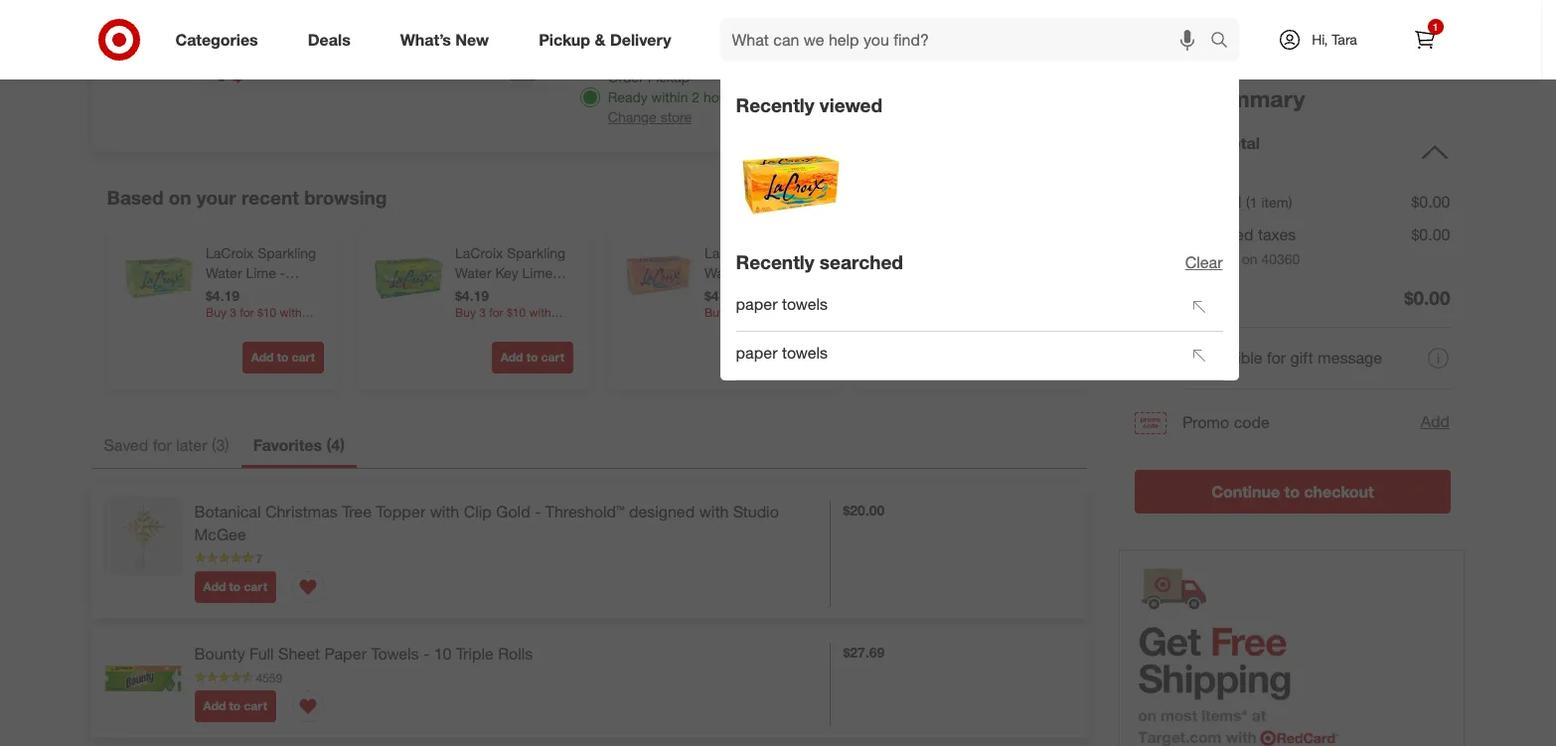 Task type: vqa. For each thing, say whether or not it's contained in the screenshot.
Free shipping * to the left
no



Task type: locate. For each thing, give the bounding box(es) containing it.
pamplemousse
[[704, 284, 800, 301]]

1 vertical spatial paper towels
[[736, 343, 828, 363]]

2 horizontal spatial 8pk/12
[[704, 324, 747, 341]]

estimated
[[1182, 224, 1253, 244]]

tree
[[342, 502, 372, 522]]

cart down lacroix sparkling water key lime - 8pk/12 fl oz cans link
[[541, 350, 564, 365]]

add to cart down 7
[[203, 579, 267, 594]]

water left key
[[455, 264, 491, 281]]

water for pamplemousse
[[704, 264, 740, 281]]

8pk/12 inside lacroix sparkling water key lime - 8pk/12 fl oz cans
[[455, 284, 498, 301]]

0 vertical spatial at
[[755, 17, 767, 34]]

40360
[[1261, 250, 1300, 267]]

2 towels from the top
[[782, 343, 828, 363]]

add to cart button up favorites
[[242, 342, 323, 374]]

cart down '4559'
[[244, 698, 267, 713]]

0 horizontal spatial add button
[[509, 63, 536, 82]]

1 lime from the left
[[245, 264, 276, 281]]

2 horizontal spatial cans
[[781, 324, 813, 341]]

cans inside lacroix sparkling water pamplemousse (grapefruit) - 8pk/12 fl oz cans
[[781, 324, 813, 341]]

1 vertical spatial checkout
[[1304, 482, 1373, 502]]

$4.19 for pamplemousse
[[704, 287, 738, 304]]

lacroix for lacroix sparkling water pamplemousse (grapefruit) - 8pk/12 fl oz cans
[[704, 244, 752, 261]]

2 horizontal spatial fl
[[751, 324, 758, 341]]

cart down 7
[[244, 579, 267, 594]]

add to cart
[[251, 350, 314, 365], [500, 350, 564, 365], [749, 350, 813, 365], [203, 579, 267, 594], [203, 698, 267, 713]]

with left clip
[[430, 502, 459, 522]]

1 vertical spatial add button
[[1419, 410, 1450, 435]]

1 lacroix from the left
[[205, 244, 253, 261]]

1 horizontal spatial lacroix
[[455, 244, 503, 261]]

0 horizontal spatial with
[[430, 502, 459, 522]]

1 horizontal spatial cans
[[531, 284, 563, 301]]

2 water from the left
[[455, 264, 491, 281]]

paper towels down recently searched on the top of the page
[[736, 294, 828, 314]]

triple
[[456, 644, 494, 663]]

3 water from the left
[[704, 264, 740, 281]]

recently up pamplemousse
[[736, 250, 814, 273]]

add to cart down lacroix sparkling water key lime - 8pk/12 fl oz cans
[[500, 350, 564, 365]]

1 link
[[1403, 18, 1446, 62]]

on down estimated taxes at the right
[[1242, 250, 1257, 267]]

on for 40360
[[1242, 250, 1257, 267]]

to down lacroix sparkling water key lime - 8pk/12 fl oz cans
[[526, 350, 537, 365]]

3 $4.19 from the left
[[704, 287, 738, 304]]

on left your
[[169, 186, 191, 209]]

2 paper towels link from the top
[[736, 334, 1175, 378]]

1 vertical spatial for
[[153, 435, 172, 455]]

for
[[1266, 348, 1285, 368], [153, 435, 172, 455]]

1 horizontal spatial pickup
[[648, 68, 690, 85]]

store
[[660, 108, 692, 125]]

fl down "(grapefruit)"
[[751, 324, 758, 341]]

oz inside 'lacroix sparkling water lime - 8pk/12 fl oz cans'
[[263, 284, 278, 301]]

0 horizontal spatial water
[[205, 264, 242, 281]]

water inside 'lacroix sparkling water lime - 8pk/12 fl oz cans'
[[205, 264, 242, 281]]

0 horizontal spatial oz
[[263, 284, 278, 301]]

2 paper from the top
[[736, 343, 778, 363]]

deals
[[308, 29, 351, 49]]

add to cart inside bounty full sheet paper towels - 10 triple rolls list item
[[203, 698, 267, 713]]

cans
[[282, 284, 314, 301], [531, 284, 563, 301], [781, 324, 813, 341]]

fl inside lacroix sparkling water key lime - 8pk/12 fl oz cans
[[502, 284, 509, 301]]

1 horizontal spatial 8pk/12
[[455, 284, 498, 301]]

paper towels link
[[736, 285, 1175, 329], [736, 334, 1175, 378]]

cart for lacroix sparkling water key lime - 8pk/12 fl oz cans
[[541, 350, 564, 365]]

paper
[[324, 644, 367, 663]]

paper towels down "(grapefruit)"
[[736, 343, 828, 363]]

2 recently from the top
[[736, 250, 814, 273]]

lime down recent
[[245, 264, 276, 281]]

to down 'bounty'
[[229, 698, 241, 713]]

lime
[[245, 264, 276, 281], [522, 264, 552, 281]]

8pk/12 down "(grapefruit)"
[[704, 324, 747, 341]]

sparkling inside lacroix sparkling water pamplemousse (grapefruit) - 8pk/12 fl oz cans
[[756, 244, 814, 261]]

fl
[[252, 284, 259, 301], [502, 284, 509, 301], [751, 324, 758, 341]]

0 horizontal spatial $4.19
[[205, 287, 239, 304]]

0 vertical spatial recently
[[736, 93, 814, 116]]

oz for lacroix sparkling water key lime - 8pk/12 fl oz cans
[[513, 284, 527, 301]]

select
[[608, 17, 647, 34]]

lacroix sparkling water pamplemousse (grapefruit) - 8pk/12 fl oz cans link
[[704, 243, 818, 341]]

get free shipping on hundreds of thousands of items* with target redcard. apply now for a credit or debit redcard. *some restrictions apply. image
[[1118, 549, 1464, 746]]

0 horizontal spatial sparkling
[[257, 244, 316, 261]]

1 paper from the top
[[736, 294, 778, 314]]

3 lacroix from the left
[[704, 244, 752, 261]]

towels down lacroix sparkling water pamplemousse (grapefruit) - 8pk/12 fl oz cans "link"
[[782, 343, 828, 363]]

pickup up within
[[648, 68, 690, 85]]

searched
[[820, 250, 903, 273]]

botanical christmas tree topper with clip gold - threshold™ designed with studio mcgee link
[[194, 501, 818, 546]]

add to cart button down 7
[[194, 571, 276, 603]]

8pk/12 inside 'lacroix sparkling water lime - 8pk/12 fl oz cans'
[[205, 284, 248, 301]]

oz down key
[[513, 284, 527, 301]]

add
[[254, 64, 280, 81], [510, 64, 535, 81], [251, 350, 273, 365], [500, 350, 523, 365], [749, 350, 772, 365], [1420, 412, 1449, 432], [203, 579, 226, 594], [203, 698, 226, 713]]

lime right key
[[522, 264, 552, 281]]

- inside 'lacroix sparkling water lime - 8pk/12 fl oz cans'
[[280, 264, 285, 281]]

2 ( from the left
[[326, 435, 331, 455]]

0 horizontal spatial on
[[169, 186, 191, 209]]

lacroix sparkling water key lime - 8pk/12 fl oz cans image
[[373, 243, 443, 313], [373, 243, 443, 313]]

based left your
[[107, 186, 163, 209]]

8pk/12 down your
[[205, 284, 248, 301]]

0 horizontal spatial fl
[[252, 284, 259, 301]]

1 vertical spatial at
[[742, 88, 754, 105]]

- right key
[[556, 264, 561, 281]]

8pk/12 for lacroix sparkling water key lime - 8pk/12 fl oz cans
[[455, 284, 498, 301]]

1 vertical spatial on
[[1242, 250, 1257, 267]]

(1
[[1246, 194, 1258, 211]]

to down mcgee
[[229, 579, 241, 594]]

1 horizontal spatial sparkling
[[507, 244, 565, 261]]

1 horizontal spatial water
[[455, 264, 491, 281]]

2 sparkling from the left
[[507, 244, 565, 261]]

fl down key
[[502, 284, 509, 301]]

lacroix sparkling water key lime - 8pk/12 fl oz cans link
[[455, 243, 569, 301]]

cart up favorites ( 4 )
[[291, 350, 314, 365]]

paper
[[736, 294, 778, 314], [736, 343, 778, 363]]

on for your
[[169, 186, 191, 209]]

delivery
[[610, 29, 671, 49]]

sparkling up pamplemousse
[[756, 244, 814, 261]]

add to cart button down lacroix sparkling water key lime - 8pk/12 fl oz cans
[[491, 342, 573, 374]]

1 horizontal spatial )
[[340, 435, 345, 455]]

( right 'later'
[[212, 435, 216, 455]]

pickup & delivery link
[[522, 18, 696, 62]]

1 horizontal spatial with
[[699, 502, 729, 522]]

0 vertical spatial paper towels link
[[736, 285, 1175, 329]]

1 horizontal spatial $4.19
[[455, 287, 488, 304]]

cans for lacroix sparkling water pamplemousse (grapefruit) - 8pk/12 fl oz cans
[[781, 324, 813, 341]]

- down pamplemousse
[[778, 304, 784, 321]]

sparkling down recent
[[257, 244, 316, 261]]

select delivery window at checkout learn more
[[608, 17, 828, 54]]

add to cart down "(grapefruit)"
[[749, 350, 813, 365]]

sheet
[[278, 644, 320, 663]]

lacroix for lacroix sparkling water lime - 8pk/12 fl oz cans
[[205, 244, 253, 261]]

oz inside lacroix sparkling water pamplemousse (grapefruit) - 8pk/12 fl oz cans
[[762, 324, 777, 341]]

$4.19 for lime
[[205, 287, 239, 304]]

0 horizontal spatial lime
[[245, 264, 276, 281]]

lacroix inside 'lacroix sparkling water lime - 8pk/12 fl oz cans'
[[205, 244, 253, 261]]

- for bounty full sheet paper towels - 10 triple rolls
[[423, 644, 430, 663]]

0 horizontal spatial based
[[107, 186, 163, 209]]

order up the $0.00 total
[[1134, 84, 1197, 112]]

8pk/12
[[205, 284, 248, 301], [455, 284, 498, 301], [704, 324, 747, 341]]

botanical
[[194, 502, 261, 522]]

water up pamplemousse
[[704, 264, 740, 281]]

2 lime from the left
[[522, 264, 552, 281]]

0 vertical spatial checkout
[[771, 17, 828, 34]]

1 sparkling from the left
[[257, 244, 316, 261]]

2 horizontal spatial lacroix
[[704, 244, 752, 261]]

- inside botanical christmas tree topper with clip gold - threshold™ designed with studio mcgee
[[535, 502, 541, 522]]

fl inside lacroix sparkling water pamplemousse (grapefruit) - 8pk/12 fl oz cans
[[751, 324, 758, 341]]

water inside lacroix sparkling water key lime - 8pk/12 fl oz cans
[[455, 264, 491, 281]]

order for order summary
[[1134, 84, 1197, 112]]

) right 'later'
[[225, 435, 229, 455]]

1 horizontal spatial checkout
[[1304, 482, 1373, 502]]

lime inside 'lacroix sparkling water lime - 8pk/12 fl oz cans'
[[245, 264, 276, 281]]

order for order pickup ready within 2 hours at mooresville change store
[[608, 68, 644, 85]]

lacroix up pamplemousse
[[704, 244, 752, 261]]

order up ready
[[608, 68, 644, 85]]

for left 'later'
[[153, 435, 172, 455]]

bounty full sheet paper towels - 10 triple rolls image
[[103, 639, 182, 718]]

paper down "(grapefruit)"
[[736, 343, 778, 363]]

0 vertical spatial add button
[[509, 63, 536, 82]]

cart item ready to fulfill group
[[92, 0, 1086, 151]]

eligible
[[1212, 348, 1262, 368]]

0 vertical spatial pickup
[[539, 29, 590, 49]]

1 horizontal spatial lime
[[522, 264, 552, 281]]

at right hours
[[742, 88, 754, 105]]

add button
[[509, 63, 536, 82], [1419, 410, 1450, 435]]

2 horizontal spatial sparkling
[[756, 244, 814, 261]]

mcgee
[[194, 524, 246, 544]]

lacroix for lacroix sparkling water key lime - 8pk/12 fl oz cans
[[455, 244, 503, 261]]

8pk/12 for lacroix sparkling water pamplemousse (grapefruit) - 8pk/12 fl oz cans
[[704, 324, 747, 341]]

cans inside lacroix sparkling water key lime - 8pk/12 fl oz cans
[[531, 284, 563, 301]]

1 recently from the top
[[736, 93, 814, 116]]

- down recent
[[280, 264, 285, 281]]

sparkling inside lacroix sparkling water key lime - 8pk/12 fl oz cans
[[507, 244, 565, 261]]

1 horizontal spatial based
[[1198, 250, 1238, 267]]

0 horizontal spatial checkout
[[771, 17, 828, 34]]

- right gold
[[535, 502, 541, 522]]

1 horizontal spatial oz
[[513, 284, 527, 301]]

- for lacroix sparkling water key lime - 8pk/12 fl oz cans
[[556, 264, 561, 281]]

with
[[430, 502, 459, 522], [699, 502, 729, 522]]

lacroix
[[205, 244, 253, 261], [455, 244, 503, 261], [704, 244, 752, 261]]

estimated taxes
[[1182, 224, 1296, 244]]

2 paper towels from the top
[[736, 343, 828, 363]]

0 horizontal spatial (
[[212, 435, 216, 455]]

saved for later ( 3 )
[[104, 435, 229, 455]]

lacroix down your
[[205, 244, 253, 261]]

fl down based on your recent browsing
[[252, 284, 259, 301]]

add to cart inside botanical christmas tree topper with clip gold - threshold™ designed with studio mcgee list item
[[203, 579, 267, 594]]

add inside bounty full sheet paper towels - 10 triple rolls list item
[[203, 698, 226, 713]]

oz
[[263, 284, 278, 301], [513, 284, 527, 301], [762, 324, 777, 341]]

sparkling up key
[[507, 244, 565, 261]]

oz down "(grapefruit)"
[[762, 324, 777, 341]]

delivery
[[651, 17, 700, 34]]

None radio
[[580, 18, 600, 38]]

based for based on your recent browsing
[[107, 186, 163, 209]]

with left studio
[[699, 502, 729, 522]]

paper down recently searched on the top of the page
[[736, 294, 778, 314]]

lime inside lacroix sparkling water key lime - 8pk/12 fl oz cans
[[522, 264, 552, 281]]

not eligible for gift message
[[1182, 348, 1382, 368]]

based down estimated
[[1198, 250, 1238, 267]]

(
[[212, 435, 216, 455], [326, 435, 331, 455]]

2 lacroix from the left
[[455, 244, 503, 261]]

0 horizontal spatial 8pk/12
[[205, 284, 248, 301]]

0 horizontal spatial order
[[608, 68, 644, 85]]

lacroix inside lacroix sparkling water key lime - 8pk/12 fl oz cans
[[455, 244, 503, 261]]

1 vertical spatial towels
[[782, 343, 828, 363]]

8pk/12 down key
[[455, 284, 498, 301]]

0 horizontal spatial pickup
[[539, 29, 590, 49]]

- inside lacroix sparkling water key lime - 8pk/12 fl oz cans
[[556, 264, 561, 281]]

fl for lacroix sparkling water key lime - 8pk/12 fl oz cans
[[502, 284, 509, 301]]

1 ( from the left
[[212, 435, 216, 455]]

favorites
[[253, 435, 322, 455]]

add inside botanical christmas tree topper with clip gold - threshold™ designed with studio mcgee list item
[[203, 579, 226, 594]]

add to cart down 'lacroix sparkling water lime - 8pk/12 fl oz cans'
[[251, 350, 314, 365]]

3
[[216, 435, 225, 455]]

cans for lacroix sparkling water key lime - 8pk/12 fl oz cans
[[531, 284, 563, 301]]

add to cart button
[[242, 342, 323, 374], [491, 342, 573, 374], [740, 342, 822, 374], [194, 571, 276, 603], [194, 690, 276, 722]]

0 vertical spatial on
[[169, 186, 191, 209]]

2 horizontal spatial water
[[704, 264, 740, 281]]

lacroix up key
[[455, 244, 503, 261]]

recently for recently viewed
[[736, 93, 814, 116]]

oz down recent
[[263, 284, 278, 301]]

1 water from the left
[[205, 264, 242, 281]]

2 horizontal spatial $4.19
[[704, 287, 738, 304]]

1 vertical spatial based
[[1198, 250, 1238, 267]]

$4.19 for key
[[455, 287, 488, 304]]

1 vertical spatial pickup
[[648, 68, 690, 85]]

0 horizontal spatial cans
[[282, 284, 314, 301]]

$0.00 total button
[[1134, 121, 1450, 185]]

add to cart down '4559'
[[203, 698, 267, 713]]

on
[[169, 186, 191, 209], [1242, 250, 1257, 267]]

to down 'lacroix sparkling water lime - 8pk/12 fl oz cans'
[[276, 350, 288, 365]]

add to cart button down '4559'
[[194, 690, 276, 722]]

checkout right "continue"
[[1304, 482, 1373, 502]]

categories link
[[158, 18, 283, 62]]

at right window in the top of the page
[[755, 17, 767, 34]]

) right favorites
[[340, 435, 345, 455]]

1 vertical spatial recently
[[736, 250, 814, 273]]

1 $4.19 from the left
[[205, 287, 239, 304]]

saved
[[104, 435, 148, 455]]

studio
[[733, 502, 779, 522]]

sparkling inside 'lacroix sparkling water lime - 8pk/12 fl oz cans'
[[257, 244, 316, 261]]

oz inside lacroix sparkling water key lime - 8pk/12 fl oz cans
[[513, 284, 527, 301]]

cart down lacroix sparkling water pamplemousse (grapefruit) - 8pk/12 fl oz cans "link"
[[790, 350, 813, 365]]

1 horizontal spatial add button
[[1419, 410, 1450, 435]]

- left 10
[[423, 644, 430, 663]]

1 horizontal spatial for
[[1266, 348, 1285, 368]]

add to cart button down "(grapefruit)"
[[740, 342, 822, 374]]

( right favorites
[[326, 435, 331, 455]]

1 vertical spatial paper
[[736, 343, 778, 363]]

cart
[[291, 350, 314, 365], [541, 350, 564, 365], [790, 350, 813, 365], [244, 579, 267, 594], [244, 698, 267, 713]]

pickup left &
[[539, 29, 590, 49]]

for left gift
[[1266, 348, 1285, 368]]

lacroix sparkling water passionfruit - 8pk/12 fl oz cans image
[[872, 243, 941, 313], [872, 243, 941, 313]]

to right "continue"
[[1284, 482, 1299, 502]]

promo code
[[1182, 412, 1269, 432]]

lacroix sparkling water lime - 8pk/12 fl oz cans image
[[124, 243, 193, 313], [124, 243, 193, 313]]

0 vertical spatial paper
[[736, 294, 778, 314]]

change store button
[[608, 107, 692, 127]]

lacroix sparkling water lime - 8pk/12 fl oz cans link
[[205, 243, 319, 301]]

1 horizontal spatial fl
[[502, 284, 509, 301]]

0 horizontal spatial at
[[742, 88, 754, 105]]

pickup
[[539, 29, 590, 49], [648, 68, 690, 85]]

1 horizontal spatial order
[[1134, 84, 1197, 112]]

water for lime
[[205, 264, 242, 281]]

8pk/12 inside lacroix sparkling water pamplemousse (grapefruit) - 8pk/12 fl oz cans
[[704, 324, 747, 341]]

order
[[608, 68, 644, 85], [1134, 84, 1197, 112]]

2 horizontal spatial oz
[[762, 324, 777, 341]]

0 vertical spatial towels
[[782, 294, 828, 314]]

0 horizontal spatial )
[[225, 435, 229, 455]]

1 horizontal spatial (
[[326, 435, 331, 455]]

towels down recently searched on the top of the page
[[782, 294, 828, 314]]

lacroix sparkling water pamplemousse (grapefruit) - 8pk/12 fl oz cans image
[[623, 243, 692, 313], [623, 243, 692, 313]]

water inside lacroix sparkling water pamplemousse (grapefruit) - 8pk/12 fl oz cans
[[704, 264, 740, 281]]

1 horizontal spatial at
[[755, 17, 767, 34]]

add a substitute
[[254, 64, 357, 81]]

order inside 'order pickup ready within 2 hours at mooresville change store'
[[608, 68, 644, 85]]

- inside lacroix sparkling water pamplemousse (grapefruit) - 8pk/12 fl oz cans
[[778, 304, 784, 321]]

checkout up mooresville
[[771, 17, 828, 34]]

1 horizontal spatial on
[[1242, 250, 1257, 267]]

$27.69
[[843, 644, 885, 660]]

0 horizontal spatial lacroix
[[205, 244, 253, 261]]

0 vertical spatial based
[[107, 186, 163, 209]]

lacroix inside lacroix sparkling water pamplemousse (grapefruit) - 8pk/12 fl oz cans
[[704, 244, 752, 261]]

0 vertical spatial paper towels
[[736, 294, 828, 314]]

add to cart button for lacroix sparkling water key lime - 8pk/12 fl oz cans
[[491, 342, 573, 374]]

recently
[[736, 93, 814, 116], [736, 250, 814, 273]]

3 sparkling from the left
[[756, 244, 814, 261]]

recently left viewed
[[736, 93, 814, 116]]

summary
[[1203, 84, 1305, 112]]

2 $4.19 from the left
[[455, 287, 488, 304]]

water down your
[[205, 264, 242, 281]]

$0.00 inside dropdown button
[[1182, 133, 1221, 153]]

1 vertical spatial paper towels link
[[736, 334, 1175, 378]]



Task type: describe. For each thing, give the bounding box(es) containing it.
4
[[331, 435, 340, 455]]

bounty full sheet paper towels - 10 triple rolls list item
[[91, 627, 1087, 738]]

later
[[176, 435, 207, 455]]

gift
[[1290, 348, 1313, 368]]

pickup & delivery
[[539, 29, 671, 49]]

ready
[[608, 88, 648, 105]]

total
[[1225, 133, 1259, 153]]

cart inside botanical christmas tree topper with clip gold - threshold™ designed with studio mcgee list item
[[244, 579, 267, 594]]

hi,
[[1312, 31, 1328, 48]]

- for lacroix sparkling water pamplemousse (grapefruit) - 8pk/12 fl oz cans
[[778, 304, 784, 321]]

1 paper towels from the top
[[736, 294, 828, 314]]

cart inside bounty full sheet paper towels - 10 triple rolls list item
[[244, 698, 267, 713]]

message
[[1317, 348, 1382, 368]]

sparkling for pamplemousse
[[756, 244, 814, 261]]

favorites ( 4 )
[[253, 435, 345, 455]]

continue to checkout
[[1211, 482, 1373, 502]]

recently viewed
[[736, 93, 882, 116]]

deals link
[[291, 18, 375, 62]]

a
[[284, 64, 291, 81]]

continue to checkout button
[[1134, 470, 1450, 514]]

bounty
[[194, 644, 245, 663]]

mooresville
[[758, 88, 829, 105]]

at inside select delivery window at checkout learn more
[[755, 17, 767, 34]]

0 vertical spatial for
[[1266, 348, 1285, 368]]

based on 40360
[[1198, 250, 1300, 267]]

hi, tara
[[1312, 31, 1357, 48]]

based on your recent browsing
[[107, 186, 387, 209]]

search button
[[1201, 18, 1249, 66]]

what's
[[400, 29, 451, 49]]

1 ) from the left
[[225, 435, 229, 455]]

2 with from the left
[[699, 502, 729, 522]]

to down lacroix sparkling water pamplemousse (grapefruit) - 8pk/12 fl oz cans "link"
[[775, 350, 787, 365]]

categories
[[175, 29, 258, 49]]

lacroix sparkling water tangerine - 8pk/12 fl oz cans image
[[741, 135, 840, 235]]

add to cart button inside botanical christmas tree topper with clip gold - threshold™ designed with studio mcgee list item
[[194, 571, 276, 603]]

fl for lacroix sparkling water pamplemousse (grapefruit) - 8pk/12 fl oz cans
[[751, 324, 758, 341]]

bounty full sheet paper towels - 10 triple rolls link
[[194, 643, 533, 665]]

checkout inside select delivery window at checkout learn more
[[771, 17, 828, 34]]

christmas
[[265, 502, 338, 522]]

full
[[249, 644, 274, 663]]

1 with from the left
[[430, 502, 459, 522]]

lacroix sparkling water lime - 8pk/12 fl oz cans
[[205, 244, 316, 301]]

add to cart button for lacroix sparkling water pamplemousse (grapefruit) - 8pk/12 fl oz cans
[[740, 342, 822, 374]]

promo
[[1182, 412, 1229, 432]]

hours
[[703, 88, 739, 105]]

cart for lacroix sparkling water lime - 8pk/12 fl oz cans
[[291, 350, 314, 365]]

learn more button
[[608, 36, 679, 56]]

item)
[[1261, 194, 1292, 211]]

subtotal
[[1182, 192, 1242, 212]]

Store pickup radio
[[580, 87, 600, 107]]

4559
[[256, 670, 282, 685]]

recently for recently searched
[[736, 250, 814, 273]]

sparkling for lime
[[257, 244, 316, 261]]

rolls
[[498, 644, 533, 663]]

recently searched
[[736, 250, 903, 273]]

order summary
[[1134, 84, 1305, 112]]

what's new link
[[383, 18, 514, 62]]

(grapefruit)
[[704, 304, 774, 321]]

browsing
[[304, 186, 387, 209]]

1 towels from the top
[[782, 294, 828, 314]]

bounty full sheet paper towels - 10 triple rolls
[[194, 644, 533, 663]]

learn
[[608, 37, 643, 54]]

7
[[256, 551, 263, 566]]

2 ) from the left
[[340, 435, 345, 455]]

gold
[[496, 502, 530, 522]]

water for key
[[455, 264, 491, 281]]

subtotal (1 item)
[[1182, 192, 1292, 212]]

oz for lacroix sparkling water pamplemousse (grapefruit) - 8pk/12 fl oz cans
[[762, 324, 777, 341]]

fl inside 'lacroix sparkling water lime - 8pk/12 fl oz cans'
[[252, 284, 259, 301]]

continue
[[1211, 482, 1279, 502]]

at inside 'order pickup ready within 2 hours at mooresville change store'
[[742, 88, 754, 105]]

cans inside 'lacroix sparkling water lime - 8pk/12 fl oz cans'
[[282, 284, 314, 301]]

recent
[[241, 186, 299, 209]]

$20.00
[[843, 502, 885, 519]]

taxes
[[1258, 224, 1296, 244]]

checkout inside button
[[1304, 482, 1373, 502]]

add to cart button for lacroix sparkling water lime - 8pk/12 fl oz cans
[[242, 342, 323, 374]]

based for based on 40360
[[1198, 250, 1238, 267]]

code
[[1233, 412, 1269, 432]]

your
[[196, 186, 236, 209]]

add to cart for lacroix sparkling water key lime - 8pk/12 fl oz cans
[[500, 350, 564, 365]]

add to cart for lacroix sparkling water pamplemousse (grapefruit) - 8pk/12 fl oz cans
[[749, 350, 813, 365]]

botanical christmas tree topper with clip gold - threshold™ designed with studio mcgee
[[194, 502, 779, 544]]

&
[[595, 29, 606, 49]]

substitute
[[295, 64, 357, 81]]

key
[[495, 264, 518, 281]]

lacroix sparkling water pamplemousse (grapefruit) - 8pk/12 fl oz cans
[[704, 244, 814, 341]]

1
[[1433, 21, 1438, 33]]

order pickup ready within 2 hours at mooresville change store
[[608, 68, 829, 125]]

what's new
[[400, 29, 489, 49]]

to inside button
[[1284, 482, 1299, 502]]

threshold™
[[545, 502, 625, 522]]

towels
[[371, 644, 419, 663]]

1 paper towels link from the top
[[736, 285, 1175, 329]]

search
[[1201, 31, 1249, 51]]

add to cart button inside bounty full sheet paper towels - 10 triple rolls list item
[[194, 690, 276, 722]]

total
[[1182, 286, 1225, 309]]

pickup inside 'order pickup ready within 2 hours at mooresville change store'
[[648, 68, 690, 85]]

10
[[434, 644, 452, 663]]

more
[[647, 37, 679, 54]]

$0.00 total
[[1182, 133, 1259, 153]]

sparkling for key
[[507, 244, 565, 261]]

2
[[692, 88, 700, 105]]

not
[[1182, 348, 1208, 368]]

botanical christmas tree topper with clip gold - threshold&#8482; designed with studio mcgee image
[[103, 497, 182, 576]]

window
[[704, 17, 751, 34]]

0 horizontal spatial for
[[153, 435, 172, 455]]

cart for lacroix sparkling water pamplemousse (grapefruit) - 8pk/12 fl oz cans
[[790, 350, 813, 365]]

clear
[[1185, 253, 1223, 272]]

add to cart for lacroix sparkling water lime - 8pk/12 fl oz cans
[[251, 350, 314, 365]]

viewed
[[820, 93, 882, 116]]

clip
[[464, 502, 492, 522]]

tara
[[1332, 31, 1357, 48]]

clear link
[[1185, 253, 1223, 272]]

botanical christmas tree topper with clip gold - threshold™ designed with studio mcgee list item
[[91, 485, 1087, 619]]

What can we help you find? suggestions appear below search field
[[720, 18, 1215, 62]]

within
[[651, 88, 688, 105]]

topper
[[376, 502, 426, 522]]

change
[[608, 108, 657, 125]]



